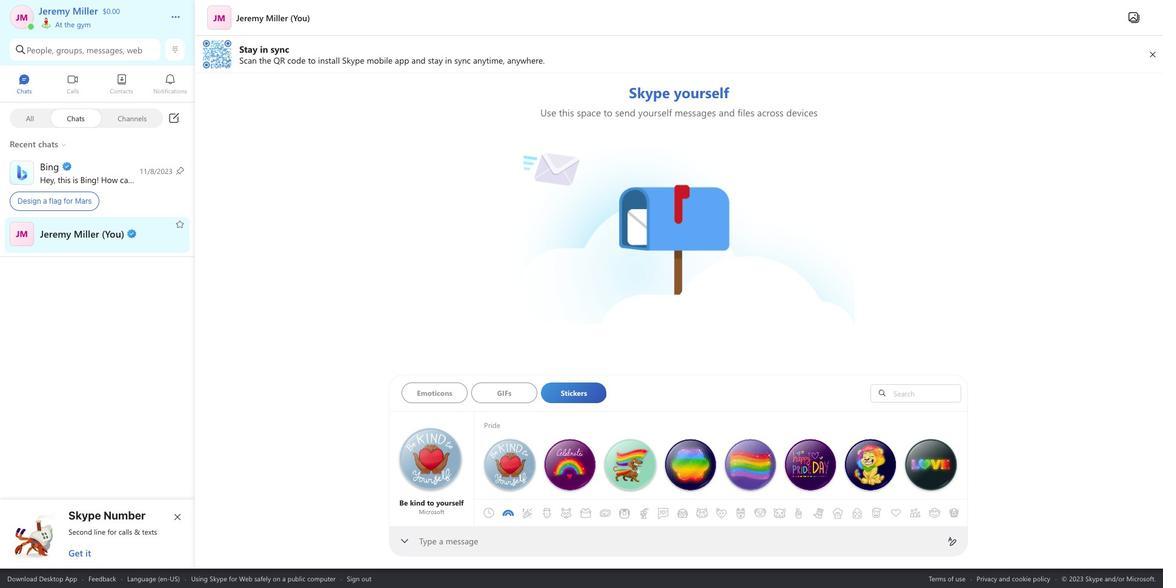 Task type: describe. For each thing, give the bounding box(es) containing it.
people,
[[27, 44, 54, 55]]

privacy
[[977, 574, 998, 583]]

for for using skype for web safely on a public computer
[[229, 574, 237, 583]]

download desktop app link
[[7, 574, 77, 583]]

at the gym button
[[39, 17, 159, 29]]

of
[[949, 574, 954, 583]]

1 horizontal spatial skype
[[210, 574, 227, 583]]

bing
[[80, 174, 97, 185]]

1 vertical spatial tab list
[[402, 383, 850, 407]]

!
[[97, 174, 99, 185]]

a for message
[[439, 535, 444, 547]]

cookie
[[1013, 574, 1032, 583]]

i
[[135, 174, 137, 185]]

using skype for web safely on a public computer
[[191, 574, 336, 583]]

computer
[[308, 574, 336, 583]]

safely
[[255, 574, 271, 583]]

(en-
[[158, 574, 170, 583]]

for for second line for calls & texts
[[108, 527, 117, 537]]

flag
[[49, 196, 62, 206]]

mars
[[75, 196, 92, 206]]

language
[[127, 574, 156, 583]]

out
[[362, 574, 372, 583]]

gym
[[77, 19, 91, 29]]

people, groups, messages, web button
[[10, 39, 161, 61]]

us)
[[170, 574, 180, 583]]

0 horizontal spatial for
[[64, 196, 73, 206]]

policy
[[1034, 574, 1051, 583]]

public
[[288, 574, 306, 583]]

download
[[7, 574, 37, 583]]

using
[[191, 574, 208, 583]]

get
[[69, 547, 83, 559]]

privacy and cookie policy
[[977, 574, 1051, 583]]

download desktop app
[[7, 574, 77, 583]]

line
[[94, 527, 106, 537]]

get it
[[69, 547, 91, 559]]

message
[[446, 535, 479, 547]]

second
[[69, 527, 92, 537]]

and
[[1000, 574, 1011, 583]]

it
[[85, 547, 91, 559]]

people, groups, messages, web
[[27, 44, 143, 55]]

a for flag
[[43, 196, 47, 206]]

privacy and cookie policy link
[[977, 574, 1051, 583]]

language (en-us)
[[127, 574, 180, 583]]

language (en-us) link
[[127, 574, 180, 583]]

all
[[26, 113, 34, 123]]

at the gym
[[53, 19, 91, 29]]

is
[[73, 174, 78, 185]]



Task type: vqa. For each thing, say whether or not it's contained in the screenshot.
/
no



Task type: locate. For each thing, give the bounding box(es) containing it.
a
[[43, 196, 47, 206], [439, 535, 444, 547], [283, 574, 286, 583]]

today?
[[173, 174, 197, 185]]

1 vertical spatial for
[[108, 527, 117, 537]]

chats
[[67, 113, 85, 123]]

you
[[157, 174, 171, 185]]

how
[[101, 174, 118, 185]]

design
[[18, 196, 41, 206]]

1 vertical spatial a
[[439, 535, 444, 547]]

Type a message text field
[[420, 535, 938, 548]]

for left web
[[229, 574, 237, 583]]

messages,
[[87, 44, 125, 55]]

hey, this is bing ! how can i help you today?
[[40, 174, 199, 185]]

terms of use
[[930, 574, 966, 583]]

this
[[58, 174, 71, 185]]

0 horizontal spatial skype
[[69, 509, 101, 522]]

number
[[104, 509, 146, 522]]

for right the 'line'
[[108, 527, 117, 537]]

at
[[55, 19, 62, 29]]

can
[[120, 174, 133, 185]]

a right "type"
[[439, 535, 444, 547]]

skype number element
[[10, 509, 185, 559]]

for
[[64, 196, 73, 206], [108, 527, 117, 537], [229, 574, 237, 583]]

help
[[139, 174, 155, 185]]

0 vertical spatial tab list
[[0, 69, 195, 102]]

1 horizontal spatial a
[[283, 574, 286, 583]]

2 horizontal spatial a
[[439, 535, 444, 547]]

0 horizontal spatial a
[[43, 196, 47, 206]]

app
[[65, 574, 77, 583]]

2 vertical spatial a
[[283, 574, 286, 583]]

skype
[[69, 509, 101, 522], [210, 574, 227, 583]]

type
[[420, 535, 437, 547]]

skype number
[[69, 509, 146, 522]]

channels
[[118, 113, 147, 123]]

1 vertical spatial skype
[[210, 574, 227, 583]]

using skype for web safely on a public computer link
[[191, 574, 336, 583]]

the
[[64, 19, 75, 29]]

sign out link
[[347, 574, 372, 583]]

web
[[239, 574, 253, 583]]

use
[[956, 574, 966, 583]]

a left flag
[[43, 196, 47, 206]]

feedback link
[[88, 574, 116, 583]]

for inside skype number element
[[108, 527, 117, 537]]

0 vertical spatial for
[[64, 196, 73, 206]]

skype up second
[[69, 509, 101, 522]]

hey,
[[40, 174, 56, 185]]

2 vertical spatial tab list
[[480, 483, 1081, 543]]

tab list
[[0, 69, 195, 102], [402, 383, 850, 407], [480, 483, 1081, 543]]

calls
[[119, 527, 132, 537]]

a right on
[[283, 574, 286, 583]]

desktop
[[39, 574, 63, 583]]

groups,
[[56, 44, 84, 55]]

1 horizontal spatial for
[[108, 527, 117, 537]]

sign out
[[347, 574, 372, 583]]

0 vertical spatial skype
[[69, 509, 101, 522]]

terms of use link
[[930, 574, 966, 583]]

design a flag for mars
[[18, 196, 92, 206]]

on
[[273, 574, 281, 583]]

web
[[127, 44, 143, 55]]

skype right using
[[210, 574, 227, 583]]

&
[[134, 527, 140, 537]]

terms
[[930, 574, 947, 583]]

2 horizontal spatial for
[[229, 574, 237, 583]]

texts
[[142, 527, 157, 537]]

type a message
[[420, 535, 479, 547]]

for right flag
[[64, 196, 73, 206]]

feedback
[[88, 574, 116, 583]]

2 vertical spatial for
[[229, 574, 237, 583]]

Search text field
[[891, 388, 958, 399]]

sign
[[347, 574, 360, 583]]

second line for calls & texts
[[69, 527, 157, 537]]

0 vertical spatial a
[[43, 196, 47, 206]]



